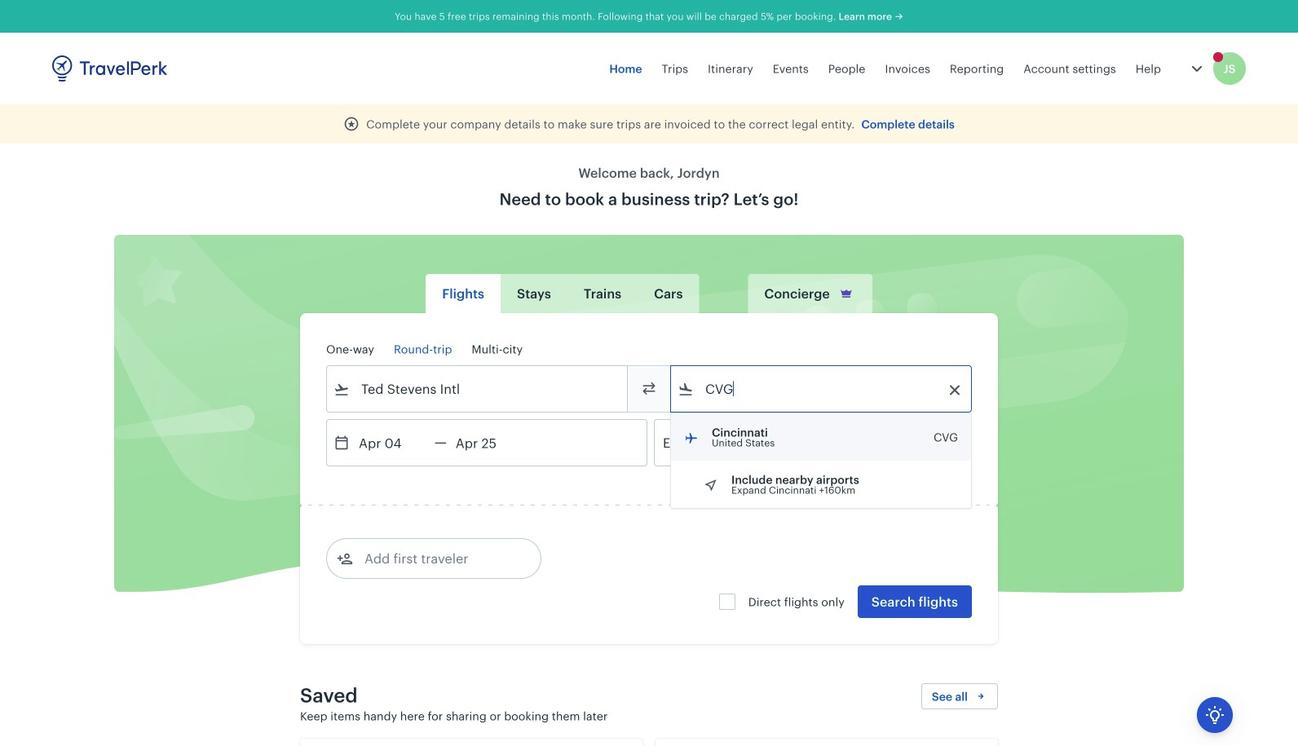 Task type: locate. For each thing, give the bounding box(es) containing it.
Depart text field
[[350, 420, 435, 466]]

To search field
[[694, 376, 950, 402]]



Task type: describe. For each thing, give the bounding box(es) containing it.
Return text field
[[447, 420, 532, 466]]

From search field
[[350, 376, 606, 402]]

Add first traveler search field
[[353, 546, 523, 572]]



